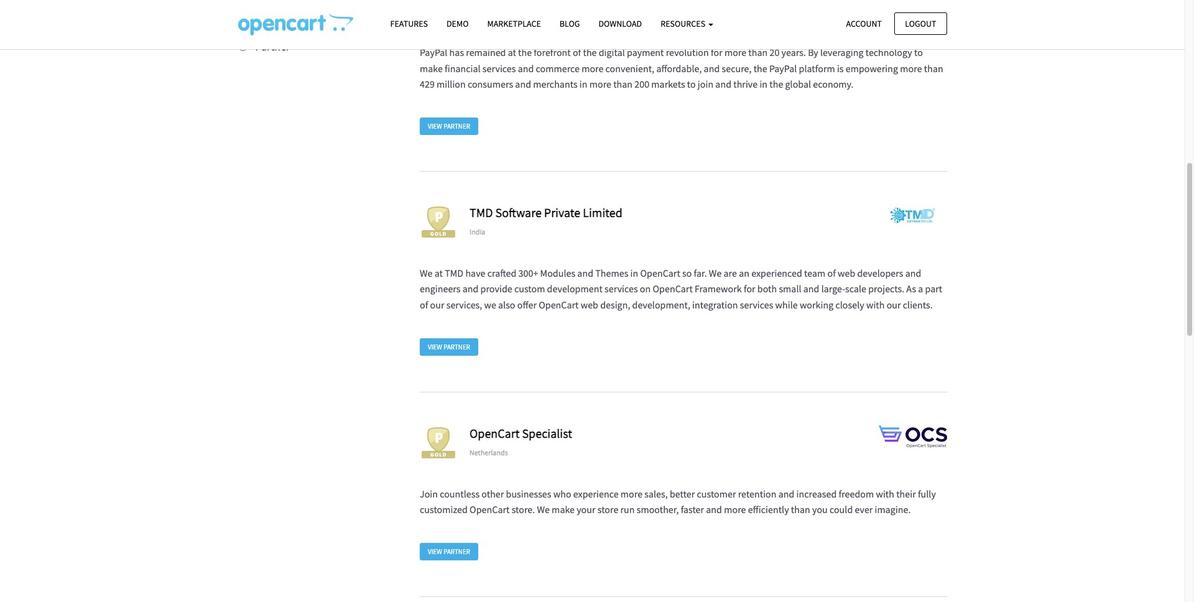 Task type: locate. For each thing, give the bounding box(es) containing it.
0 vertical spatial view partner link
[[420, 118, 479, 135]]

partner for we
[[444, 343, 470, 351]]

services up consumers
[[483, 62, 516, 74]]

faster
[[681, 504, 704, 516]]

retention
[[738, 488, 777, 500]]

paypal has remained at the forefront of the digital payment revolution for more than 20 years. by leveraging technology to make financial services and commerce more convenient, affordable, and secure, the paypal platform is empowering more than 429 million consumers and merchants in more than 200 markets to join and thrive in the global economy.
[[420, 46, 944, 90]]

0 vertical spatial tmd
[[470, 205, 493, 220]]

the up thrive
[[754, 62, 768, 74]]

1 view from the top
[[428, 122, 442, 131]]

with down projects.
[[867, 299, 885, 311]]

view partner down million
[[428, 122, 470, 131]]

1 vertical spatial at
[[435, 267, 443, 279]]

opencart certified image left india
[[420, 203, 457, 241]]

view partner down customized
[[428, 547, 470, 556]]

an
[[739, 267, 750, 279]]

2 vertical spatial view partner
[[428, 547, 470, 556]]

0 vertical spatial for
[[711, 46, 723, 59]]

we
[[420, 267, 433, 279], [709, 267, 722, 279], [537, 504, 550, 516]]

imagine.
[[875, 504, 911, 516]]

0 vertical spatial services
[[483, 62, 516, 74]]

paypal
[[420, 46, 448, 59], [770, 62, 797, 74]]

offer
[[518, 299, 537, 311]]

opencart certified image for tmd software private limited
[[420, 203, 457, 241]]

0 horizontal spatial web
[[581, 299, 599, 311]]

1 horizontal spatial in
[[631, 267, 639, 279]]

commerce
[[536, 62, 580, 74]]

0 horizontal spatial our
[[430, 299, 445, 311]]

of right the forefront
[[573, 46, 581, 59]]

part
[[926, 283, 943, 295]]

0 vertical spatial at
[[508, 46, 516, 59]]

opencart specialist image
[[879, 424, 947, 449]]

the
[[518, 46, 532, 59], [583, 46, 597, 59], [754, 62, 768, 74], [770, 78, 784, 90]]

framework
[[695, 283, 742, 295]]

store
[[598, 504, 619, 516]]

2 view partner link from the top
[[420, 338, 479, 356]]

0 vertical spatial of
[[573, 46, 581, 59]]

at up engineers
[[435, 267, 443, 279]]

scale
[[846, 283, 867, 295]]

more up run
[[621, 488, 643, 500]]

premium partner
[[255, 18, 335, 33]]

join
[[420, 488, 438, 500]]

custom
[[515, 283, 545, 295]]

view down 429
[[428, 122, 442, 131]]

partner down million
[[444, 122, 470, 131]]

1 vertical spatial tmd
[[445, 267, 464, 279]]

3 view partner link from the top
[[420, 543, 479, 561]]

1 horizontal spatial our
[[887, 299, 901, 311]]

opencart specialist
[[470, 425, 572, 441]]

we up engineers
[[420, 267, 433, 279]]

at
[[508, 46, 516, 59], [435, 267, 443, 279]]

make up 429
[[420, 62, 443, 74]]

0 vertical spatial opencart certified image
[[420, 203, 457, 241]]

0 horizontal spatial we
[[420, 267, 433, 279]]

0 horizontal spatial to
[[687, 78, 696, 90]]

and down customer
[[706, 504, 722, 516]]

2 vertical spatial services
[[740, 299, 774, 311]]

opencart down other
[[470, 504, 510, 516]]

paypal down the 20
[[770, 62, 797, 74]]

0 horizontal spatial at
[[435, 267, 443, 279]]

0 vertical spatial view
[[428, 122, 442, 131]]

view partner link down customized
[[420, 543, 479, 561]]

0 horizontal spatial tmd
[[445, 267, 464, 279]]

to
[[915, 46, 923, 59], [687, 78, 696, 90]]

0 vertical spatial make
[[420, 62, 443, 74]]

1 vertical spatial opencart certified image
[[420, 424, 457, 461]]

digital
[[599, 46, 625, 59]]

other
[[482, 488, 504, 500]]

2 view partner from the top
[[428, 343, 470, 351]]

view partner
[[428, 122, 470, 131], [428, 343, 470, 351], [428, 547, 470, 556]]

1 vertical spatial view partner
[[428, 343, 470, 351]]

1 vertical spatial of
[[828, 267, 836, 279]]

to down logout link
[[915, 46, 923, 59]]

0 vertical spatial paypal
[[420, 46, 448, 59]]

0 vertical spatial with
[[867, 299, 885, 311]]

account
[[847, 18, 882, 29]]

the left digital
[[583, 46, 597, 59]]

view partner link
[[420, 118, 479, 135], [420, 338, 479, 356], [420, 543, 479, 561]]

1 horizontal spatial for
[[744, 283, 756, 295]]

2 vertical spatial of
[[420, 299, 428, 311]]

more down customer
[[724, 504, 746, 516]]

account link
[[836, 12, 893, 35]]

working
[[800, 299, 834, 311]]

in right themes
[[631, 267, 639, 279]]

financial
[[445, 62, 481, 74]]

opencart up development,
[[653, 283, 693, 295]]

view for tmd software private limited
[[428, 343, 442, 351]]

and down team
[[804, 283, 820, 295]]

1 horizontal spatial we
[[537, 504, 550, 516]]

design,
[[601, 299, 631, 311]]

partner down services,
[[444, 343, 470, 351]]

affordable,
[[657, 62, 702, 74]]

for down an
[[744, 283, 756, 295]]

web
[[838, 267, 856, 279], [581, 299, 599, 311]]

demo
[[447, 18, 469, 29]]

experienced
[[752, 267, 803, 279]]

20
[[770, 46, 780, 59]]

tmd up engineers
[[445, 267, 464, 279]]

1 our from the left
[[430, 299, 445, 311]]

view partner link down million
[[420, 118, 479, 135]]

of up large-
[[828, 267, 836, 279]]

for up secure,
[[711, 46, 723, 59]]

in right merchants
[[580, 78, 588, 90]]

None radio
[[239, 43, 247, 51]]

make down who
[[552, 504, 575, 516]]

1 horizontal spatial tmd
[[470, 205, 493, 220]]

services
[[483, 62, 516, 74], [605, 283, 638, 295], [740, 299, 774, 311]]

than left you
[[791, 504, 811, 516]]

1 horizontal spatial web
[[838, 267, 856, 279]]

partner right premium
[[301, 18, 335, 33]]

web down development
[[581, 299, 599, 311]]

and right join
[[716, 78, 732, 90]]

technology
[[866, 46, 913, 59]]

far.
[[694, 267, 707, 279]]

you
[[813, 504, 828, 516]]

1 vertical spatial for
[[744, 283, 756, 295]]

1 vertical spatial with
[[876, 488, 895, 500]]

for
[[711, 46, 723, 59], [744, 283, 756, 295]]

0 horizontal spatial make
[[420, 62, 443, 74]]

we right far.
[[709, 267, 722, 279]]

years.
[[782, 46, 806, 59]]

paypal left has in the left top of the page
[[420, 46, 448, 59]]

view down engineers
[[428, 343, 442, 351]]

tmd
[[470, 205, 493, 220], [445, 267, 464, 279]]

view partner link for opencart specialist
[[420, 543, 479, 561]]

2 opencart certified image from the top
[[420, 424, 457, 461]]

the left global
[[770, 78, 784, 90]]

web up scale
[[838, 267, 856, 279]]

2 horizontal spatial services
[[740, 299, 774, 311]]

opencart inside join countless other businesses who experience more sales, better customer retention and increased freedom with their fully customized opencart store. we make your store run smoother, faster and more efficiently than you could ever imagine.
[[470, 504, 510, 516]]

tmd up india
[[470, 205, 493, 220]]

1 horizontal spatial of
[[573, 46, 581, 59]]

also
[[498, 299, 516, 311]]

by
[[808, 46, 819, 59]]

2 vertical spatial view
[[428, 547, 442, 556]]

marketplace link
[[478, 13, 551, 35]]

2 vertical spatial view partner link
[[420, 543, 479, 561]]

0 vertical spatial view partner
[[428, 122, 470, 131]]

services inside "paypal has remained at the forefront of the digital payment revolution for more than 20 years. by leveraging technology to make financial services and commerce more convenient, affordable, and secure, the paypal platform is empowering more than 429 million consumers and merchants in more than 200 markets to join and thrive in the global economy."
[[483, 62, 516, 74]]

customized
[[420, 504, 468, 516]]

with inside join countless other businesses who experience more sales, better customer retention and increased freedom with their fully customized opencart store. we make your store run smoother, faster and more efficiently than you could ever imagine.
[[876, 488, 895, 500]]

of down engineers
[[420, 299, 428, 311]]

make inside join countless other businesses who experience more sales, better customer retention and increased freedom with their fully customized opencart store. we make your store run smoother, faster and more efficiently than you could ever imagine.
[[552, 504, 575, 516]]

in
[[580, 78, 588, 90], [760, 78, 768, 90], [631, 267, 639, 279]]

1 vertical spatial view partner link
[[420, 338, 479, 356]]

with up imagine.
[[876, 488, 895, 500]]

1 vertical spatial services
[[605, 283, 638, 295]]

opencart certified image left netherlands
[[420, 424, 457, 461]]

consumers
[[468, 78, 513, 90]]

2 view from the top
[[428, 343, 442, 351]]

3 view from the top
[[428, 547, 442, 556]]

could
[[830, 504, 853, 516]]

0 horizontal spatial for
[[711, 46, 723, 59]]

view for opencart specialist
[[428, 547, 442, 556]]

services down the both
[[740, 299, 774, 311]]

view partner for tmd software private limited
[[428, 343, 470, 351]]

platform
[[799, 62, 835, 74]]

1 horizontal spatial paypal
[[770, 62, 797, 74]]

view
[[428, 122, 442, 131], [428, 343, 442, 351], [428, 547, 442, 556]]

view partner down services,
[[428, 343, 470, 351]]

we
[[484, 299, 496, 311]]

view down customized
[[428, 547, 442, 556]]

0 horizontal spatial in
[[580, 78, 588, 90]]

0 vertical spatial to
[[915, 46, 923, 59]]

we at tmd have crafted 300+ modules and themes in opencart so far. we are an experienced team of web developers and engineers and provide custom development services on opencart framework for both small and large-scale projects. as a part of our services, we also offer opencart web design, development, integration services while working closely with our clients.
[[420, 267, 943, 311]]

2 horizontal spatial of
[[828, 267, 836, 279]]

secure,
[[722, 62, 752, 74]]

0 horizontal spatial services
[[483, 62, 516, 74]]

view partner link down services,
[[420, 338, 479, 356]]

more
[[725, 46, 747, 59], [582, 62, 604, 74], [901, 62, 922, 74], [590, 78, 612, 90], [621, 488, 643, 500], [724, 504, 746, 516]]

1 vertical spatial view
[[428, 343, 442, 351]]

300+
[[519, 267, 538, 279]]

0 horizontal spatial paypal
[[420, 46, 448, 59]]

0 horizontal spatial of
[[420, 299, 428, 311]]

1 horizontal spatial at
[[508, 46, 516, 59]]

than
[[749, 46, 768, 59], [924, 62, 944, 74], [614, 78, 633, 90], [791, 504, 811, 516]]

at right remained on the top of the page
[[508, 46, 516, 59]]

0 vertical spatial web
[[838, 267, 856, 279]]

join countless other businesses who experience more sales, better customer retention and increased freedom with their fully customized opencart store. we make your store run smoother, faster and more efficiently than you could ever imagine.
[[420, 488, 936, 516]]

our down engineers
[[430, 299, 445, 311]]

than left the 20
[[749, 46, 768, 59]]

1 horizontal spatial to
[[915, 46, 923, 59]]

as
[[907, 283, 917, 295]]

in inside the we at tmd have crafted 300+ modules and themes in opencart so far. we are an experienced team of web developers and engineers and provide custom development services on opencart framework for both small and large-scale projects. as a part of our services, we also offer opencart web design, development, integration services while working closely with our clients.
[[631, 267, 639, 279]]

our down projects.
[[887, 299, 901, 311]]

increased
[[797, 488, 837, 500]]

in right thrive
[[760, 78, 768, 90]]

3 view partner from the top
[[428, 547, 470, 556]]

make inside "paypal has remained at the forefront of the digital payment revolution for more than 20 years. by leveraging technology to make financial services and commerce more convenient, affordable, and secure, the paypal platform is empowering more than 429 million consumers and merchants in more than 200 markets to join and thrive in the global economy."
[[420, 62, 443, 74]]

thrive
[[734, 78, 758, 90]]

1 horizontal spatial make
[[552, 504, 575, 516]]

1 opencart certified image from the top
[[420, 203, 457, 241]]

economy.
[[813, 78, 854, 90]]

the left the forefront
[[518, 46, 532, 59]]

1 vertical spatial make
[[552, 504, 575, 516]]

modules
[[540, 267, 576, 279]]

opencart certified image
[[420, 203, 457, 241], [420, 424, 457, 461]]

partner down customized
[[444, 547, 470, 556]]

we right store.
[[537, 504, 550, 516]]

services up design,
[[605, 283, 638, 295]]

to left join
[[687, 78, 696, 90]]



Task type: vqa. For each thing, say whether or not it's contained in the screenshot.
PayPal to the top
yes



Task type: describe. For each thing, give the bounding box(es) containing it.
smoother,
[[637, 504, 679, 516]]

tmd inside the we at tmd have crafted 300+ modules and themes in opencart so far. we are an experienced team of web developers and engineers and provide custom development services on opencart framework for both small and large-scale projects. as a part of our services, we also offer opencart web design, development, integration services while working closely with our clients.
[[445, 267, 464, 279]]

logout
[[906, 18, 937, 29]]

merchants
[[533, 78, 578, 90]]

limited
[[583, 205, 623, 220]]

features
[[390, 18, 428, 29]]

opencart down development
[[539, 299, 579, 311]]

provide
[[481, 283, 513, 295]]

blog link
[[551, 13, 590, 35]]

small
[[779, 283, 802, 295]]

and up as
[[906, 267, 922, 279]]

has
[[450, 46, 464, 59]]

software
[[496, 205, 542, 220]]

view partner link for tmd software private limited
[[420, 338, 479, 356]]

fully
[[918, 488, 936, 500]]

markets
[[652, 78, 685, 90]]

integration
[[693, 299, 738, 311]]

1 horizontal spatial services
[[605, 283, 638, 295]]

on
[[640, 283, 651, 295]]

empowering
[[846, 62, 899, 74]]

than down logout link
[[924, 62, 944, 74]]

both
[[758, 283, 777, 295]]

large-
[[822, 283, 846, 295]]

have
[[466, 267, 486, 279]]

download
[[599, 18, 642, 29]]

better
[[670, 488, 695, 500]]

their
[[897, 488, 916, 500]]

and up efficiently
[[779, 488, 795, 500]]

netherlands
[[470, 448, 508, 457]]

features link
[[381, 13, 437, 35]]

leveraging
[[821, 46, 864, 59]]

who
[[554, 488, 572, 500]]

more down technology
[[901, 62, 922, 74]]

ever
[[855, 504, 873, 516]]

freedom
[[839, 488, 874, 500]]

opencart up netherlands
[[470, 425, 520, 441]]

premium
[[255, 18, 299, 33]]

2 our from the left
[[887, 299, 901, 311]]

blog
[[560, 18, 580, 29]]

and down have
[[463, 283, 479, 295]]

for inside the we at tmd have crafted 300+ modules and themes in opencart so far. we are an experienced team of web developers and engineers and provide custom development services on opencart framework for both small and large-scale projects. as a part of our services, we also offer opencart web design, development, integration services while working closely with our clients.
[[744, 283, 756, 295]]

at inside the we at tmd have crafted 300+ modules and themes in opencart so far. we are an experienced team of web developers and engineers and provide custom development services on opencart framework for both small and large-scale projects. as a part of our services, we also offer opencart web design, development, integration services while working closely with our clients.
[[435, 267, 443, 279]]

partner down premium
[[255, 39, 290, 54]]

1 view partner link from the top
[[420, 118, 479, 135]]

opencart up the on
[[641, 267, 681, 279]]

opencart certified image for opencart specialist
[[420, 424, 457, 461]]

clients.
[[903, 299, 933, 311]]

more up secure,
[[725, 46, 747, 59]]

sales,
[[645, 488, 668, 500]]

countless
[[440, 488, 480, 500]]

india
[[470, 227, 486, 237]]

while
[[776, 299, 798, 311]]

tmd software private limited
[[470, 205, 623, 220]]

of inside "paypal has remained at the forefront of the digital payment revolution for more than 20 years. by leveraging technology to make financial services and commerce more convenient, affordable, and secure, the paypal platform is empowering more than 429 million consumers and merchants in more than 200 markets to join and thrive in the global economy."
[[573, 46, 581, 59]]

and down the forefront
[[518, 62, 534, 74]]

more down convenient,
[[590, 78, 612, 90]]

1 view partner from the top
[[428, 122, 470, 131]]

and up join
[[704, 62, 720, 74]]

development
[[547, 283, 603, 295]]

developers
[[858, 267, 904, 279]]

with inside the we at tmd have crafted 300+ modules and themes in opencart so far. we are an experienced team of web developers and engineers and provide custom development services on opencart framework for both small and large-scale projects. as a part of our services, we also offer opencart web design, development, integration services while working closely with our clients.
[[867, 299, 885, 311]]

and up development
[[578, 267, 594, 279]]

partner for join
[[444, 547, 470, 556]]

at inside "paypal has remained at the forefront of the digital payment revolution for more than 20 years. by leveraging technology to make financial services and commerce more convenient, affordable, and secure, the paypal platform is empowering more than 429 million consumers and merchants in more than 200 markets to join and thrive in the global economy."
[[508, 46, 516, 59]]

private
[[544, 205, 581, 220]]

is
[[837, 62, 844, 74]]

opencart - partners image
[[238, 13, 353, 35]]

engineers
[[420, 283, 461, 295]]

forefront
[[534, 46, 571, 59]]

so
[[683, 267, 692, 279]]

logout link
[[895, 12, 947, 35]]

store.
[[512, 504, 535, 516]]

demo link
[[437, 13, 478, 35]]

1 vertical spatial to
[[687, 78, 696, 90]]

crafted
[[488, 267, 517, 279]]

more down digital
[[582, 62, 604, 74]]

200
[[635, 78, 650, 90]]

customer
[[697, 488, 736, 500]]

services,
[[447, 299, 482, 311]]

projects.
[[869, 283, 905, 295]]

convenient,
[[606, 62, 655, 74]]

remained
[[466, 46, 506, 59]]

a
[[919, 283, 924, 295]]

tmd software private limited image
[[879, 203, 947, 228]]

revolution
[[666, 46, 709, 59]]

download link
[[590, 13, 652, 35]]

for inside "paypal has remained at the forefront of the digital payment revolution for more than 20 years. by leveraging technology to make financial services and commerce more convenient, affordable, and secure, the paypal platform is empowering more than 429 million consumers and merchants in more than 200 markets to join and thrive in the global economy."
[[711, 46, 723, 59]]

view partner for opencart specialist
[[428, 547, 470, 556]]

1 vertical spatial paypal
[[770, 62, 797, 74]]

than inside join countless other businesses who experience more sales, better customer retention and increased freedom with their fully customized opencart store. we make your store run smoother, faster and more efficiently than you could ever imagine.
[[791, 504, 811, 516]]

1 vertical spatial web
[[581, 299, 599, 311]]

your
[[577, 504, 596, 516]]

2 horizontal spatial in
[[760, 78, 768, 90]]

businesses
[[506, 488, 552, 500]]

closely
[[836, 299, 865, 311]]

efficiently
[[748, 504, 789, 516]]

than down convenient,
[[614, 78, 633, 90]]

themes
[[596, 267, 629, 279]]

2 horizontal spatial we
[[709, 267, 722, 279]]

429
[[420, 78, 435, 90]]

specialist
[[522, 425, 572, 441]]

we inside join countless other businesses who experience more sales, better customer retention and increased freedom with their fully customized opencart store. we make your store run smoother, faster and more efficiently than you could ever imagine.
[[537, 504, 550, 516]]

join
[[698, 78, 714, 90]]

and left merchants
[[515, 78, 531, 90]]

partner for paypal
[[444, 122, 470, 131]]

payment
[[627, 46, 664, 59]]

resources link
[[652, 13, 723, 35]]

experience
[[574, 488, 619, 500]]

are
[[724, 267, 737, 279]]



